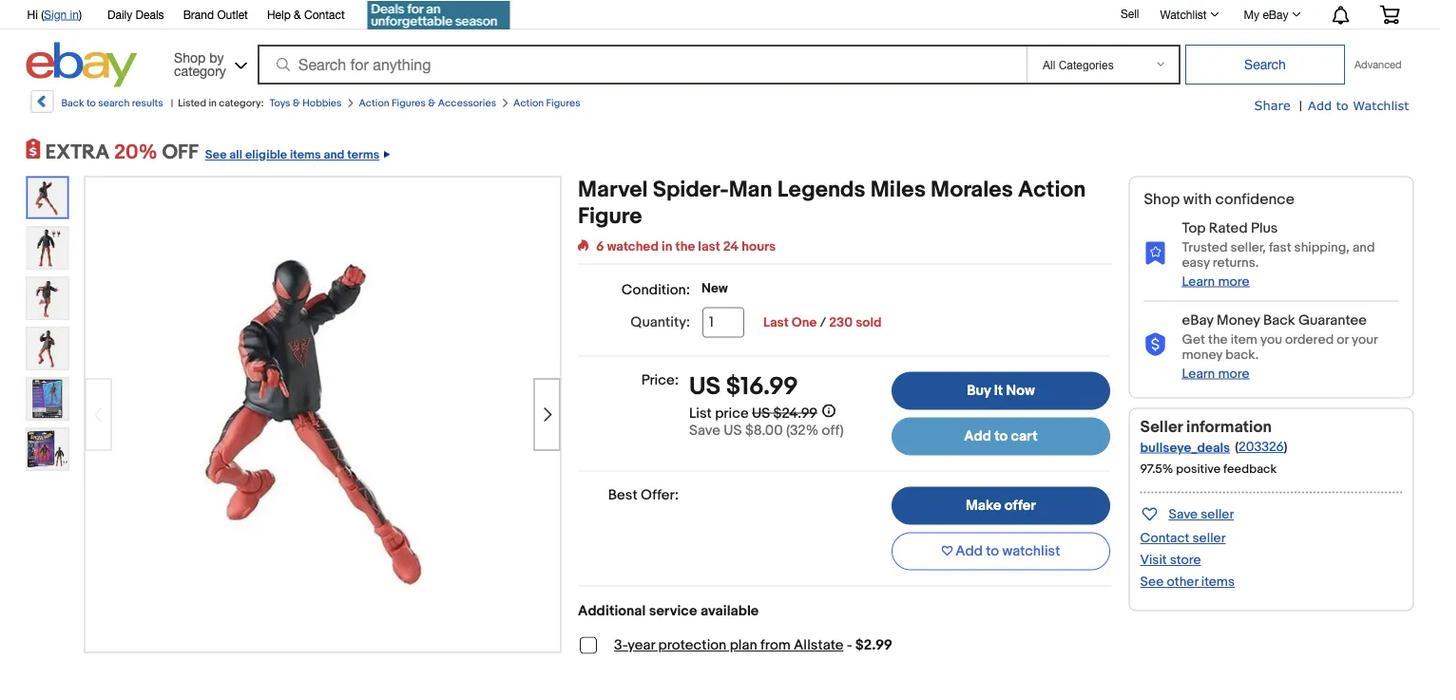 Task type: describe. For each thing, give the bounding box(es) containing it.
your shopping cart image
[[1379, 5, 1401, 24]]

now
[[1006, 383, 1035, 400]]

$24.99
[[773, 405, 817, 422]]

hobbies
[[302, 97, 342, 109]]

add to cart
[[964, 428, 1038, 445]]

visit store link
[[1140, 553, 1201, 569]]

watchlist link
[[1150, 3, 1228, 26]]

picture 1 of 6 image
[[28, 178, 67, 217]]

Search for anything text field
[[261, 47, 1023, 83]]

fast
[[1269, 240, 1291, 256]]

203326
[[1239, 440, 1284, 456]]

money
[[1182, 347, 1223, 363]]

marvel spider-man legends miles morales action figure
[[578, 176, 1086, 231]]

seller information bullseye_deals ( 203326 ) 97.5% positive feedback
[[1140, 418, 1287, 477]]

list
[[689, 405, 712, 422]]

Quantity: text field
[[703, 308, 744, 338]]

back inside ebay money back guarantee get the item you ordered or your money back. learn more
[[1263, 312, 1295, 329]]

) inside seller information bullseye_deals ( 203326 ) 97.5% positive feedback
[[1284, 440, 1287, 456]]

visit
[[1140, 553, 1167, 569]]

sell link
[[1112, 7, 1148, 20]]

returns.
[[1213, 255, 1259, 271]]

( inside account navigation
[[41, 8, 44, 21]]

price:
[[641, 372, 679, 389]]

shop with confidence
[[1144, 191, 1295, 209]]

save for save us $8.00 (32% off)
[[689, 422, 721, 439]]

contact inside the contact seller visit store see other items
[[1140, 531, 1190, 547]]

plan
[[730, 637, 757, 655]]

additional service available
[[578, 603, 759, 620]]

add to watchlist button
[[892, 533, 1110, 571]]

see all eligible items and terms
[[205, 148, 380, 163]]

share button
[[1254, 97, 1291, 114]]

make offer link
[[892, 487, 1110, 525]]

it
[[994, 383, 1003, 400]]

quantity:
[[630, 314, 690, 331]]

shop by category
[[174, 49, 226, 78]]

watched
[[607, 239, 659, 255]]

money
[[1217, 312, 1260, 329]]

add for add to cart
[[964, 428, 991, 445]]

0 horizontal spatial items
[[290, 148, 321, 163]]

from
[[761, 637, 791, 655]]

guarantee
[[1299, 312, 1367, 329]]

off
[[162, 140, 198, 165]]

contact seller link
[[1140, 531, 1226, 547]]

daily
[[107, 8, 132, 21]]

action figures
[[513, 97, 580, 109]]

service
[[649, 603, 697, 620]]

all
[[229, 148, 242, 163]]

3-year protection plan from allstate - $2.99
[[614, 637, 893, 655]]

save for save seller
[[1169, 507, 1198, 523]]

20%
[[114, 140, 157, 165]]

other
[[1167, 575, 1198, 591]]

picture 5 of 6 image
[[27, 379, 68, 420]]

seller for contact
[[1193, 531, 1226, 547]]

seller,
[[1231, 240, 1266, 256]]

morales
[[931, 176, 1013, 203]]

protection
[[658, 637, 727, 655]]

sell
[[1121, 7, 1139, 20]]

watchlist
[[1002, 543, 1060, 560]]

cart
[[1011, 428, 1038, 445]]

action for action figures & accessories
[[359, 97, 389, 109]]

toys & hobbies link
[[269, 97, 342, 109]]

spider-
[[653, 176, 729, 203]]

by
[[209, 49, 224, 65]]

add to watchlist
[[956, 543, 1060, 560]]

learn more link for rated
[[1182, 274, 1250, 290]]

back to search results link
[[29, 90, 163, 120]]

picture 3 of 6 image
[[27, 278, 68, 319]]

0 vertical spatial see
[[205, 148, 227, 163]]

marvel spider-man legends miles morales action figure - picture 1 of 6 image
[[133, 225, 513, 605]]

in inside account navigation
[[70, 8, 79, 21]]

help & contact link
[[267, 5, 345, 26]]

in for 6 watched in the last 24 hours
[[662, 239, 672, 255]]

to for watchlist
[[986, 543, 999, 560]]

action inside marvel spider-man legends miles morales action figure
[[1018, 176, 1086, 203]]

back.
[[1226, 347, 1259, 363]]

your
[[1352, 332, 1378, 348]]

last
[[763, 315, 789, 331]]

shop by category button
[[165, 42, 251, 83]]

plus
[[1251, 220, 1278, 237]]

shop for shop with confidence
[[1144, 191, 1180, 209]]

listed
[[178, 97, 206, 109]]

to for cart
[[995, 428, 1008, 445]]

extra
[[45, 140, 110, 165]]

action for action figures
[[513, 97, 544, 109]]

help
[[267, 8, 291, 21]]

3-
[[614, 637, 628, 655]]

one
[[792, 315, 817, 331]]

shop by category banner
[[17, 0, 1414, 92]]

add to cart link
[[892, 418, 1110, 456]]

with
[[1183, 191, 1212, 209]]

share | add to watchlist
[[1254, 97, 1409, 114]]

terms
[[347, 148, 380, 163]]

top rated plus trusted seller, fast shipping, and easy returns. learn more
[[1182, 220, 1375, 290]]

ebay money back guarantee get the item you ordered or your money back. learn more
[[1182, 312, 1378, 382]]

outlet
[[217, 8, 248, 21]]

get an extra 20% off image
[[368, 1, 510, 29]]

230
[[829, 315, 853, 331]]

price
[[715, 405, 749, 422]]

203326 link
[[1239, 440, 1284, 456]]

see all eligible items and terms link
[[198, 140, 390, 165]]

see other items link
[[1140, 575, 1235, 591]]

accessories
[[438, 97, 496, 109]]

more inside top rated plus trusted seller, fast shipping, and easy returns. learn more
[[1218, 274, 1250, 290]]

confidence
[[1215, 191, 1295, 209]]



Task type: vqa. For each thing, say whether or not it's contained in the screenshot.
Picture 4 of 6
yes



Task type: locate. For each thing, give the bounding box(es) containing it.
add inside the share | add to watchlist
[[1308, 97, 1332, 112]]

1 vertical spatial learn more link
[[1182, 366, 1250, 382]]

1 vertical spatial save
[[1169, 507, 1198, 523]]

add inside "link"
[[964, 428, 991, 445]]

make offer
[[966, 498, 1036, 515]]

0 vertical spatial seller
[[1201, 507, 1234, 523]]

watchlist inside the share | add to watchlist
[[1353, 97, 1409, 112]]

the right get
[[1208, 332, 1228, 348]]

0 horizontal spatial back
[[61, 97, 84, 109]]

buy
[[967, 383, 991, 400]]

0 vertical spatial in
[[70, 8, 79, 21]]

1 vertical spatial )
[[1284, 440, 1287, 456]]

sign in link
[[44, 8, 79, 21]]

0 horizontal spatial )
[[79, 8, 82, 21]]

& right toys
[[293, 97, 300, 109]]

us left $8.00
[[724, 422, 742, 439]]

search
[[98, 97, 130, 109]]

1 vertical spatial items
[[1201, 575, 1235, 591]]

24
[[723, 239, 739, 255]]

action right the accessories
[[513, 97, 544, 109]]

$16.99
[[726, 372, 798, 402]]

| left listed at left top
[[171, 97, 173, 109]]

advanced link
[[1345, 46, 1411, 84]]

ebay inside ebay money back guarantee get the item you ordered or your money back. learn more
[[1182, 312, 1214, 329]]

and left terms
[[324, 148, 344, 163]]

none submit inside shop by category banner
[[1185, 45, 1345, 85]]

1 learn more link from the top
[[1182, 274, 1250, 290]]

add to watchlist link
[[1308, 97, 1409, 114]]

see left 'all'
[[205, 148, 227, 163]]

save us $8.00 (32% off)
[[689, 422, 844, 439]]

contact seller visit store see other items
[[1140, 531, 1235, 591]]

learn inside ebay money back guarantee get the item you ordered or your money back. learn more
[[1182, 366, 1215, 382]]

2 horizontal spatial in
[[662, 239, 672, 255]]

with details__icon image for ebay money back guarantee
[[1144, 333, 1167, 357]]

0 horizontal spatial see
[[205, 148, 227, 163]]

seller
[[1140, 418, 1183, 438]]

trusted
[[1182, 240, 1228, 256]]

0 horizontal spatial in
[[70, 8, 79, 21]]

& for help
[[294, 8, 301, 21]]

allstate
[[794, 637, 843, 655]]

1 with details__icon image from the top
[[1144, 241, 1167, 265]]

0 vertical spatial )
[[79, 8, 82, 21]]

0 horizontal spatial (
[[41, 8, 44, 21]]

bullseye_deals
[[1140, 440, 1230, 456]]

2 vertical spatial in
[[662, 239, 672, 255]]

0 horizontal spatial shop
[[174, 49, 206, 65]]

add down buy
[[964, 428, 991, 445]]

figures for action figures & accessories
[[392, 97, 426, 109]]

seller for save
[[1201, 507, 1234, 523]]

0 vertical spatial with details__icon image
[[1144, 241, 1167, 265]]

picture 6 of 6 image
[[27, 429, 68, 470]]

seller
[[1201, 507, 1234, 523], [1193, 531, 1226, 547]]

contact inside account navigation
[[304, 8, 345, 21]]

to inside "link"
[[995, 428, 1008, 445]]

1 horizontal spatial |
[[1299, 98, 1302, 114]]

toys
[[269, 97, 290, 109]]

more inside ebay money back guarantee get the item you ordered or your money back. learn more
[[1218, 366, 1250, 382]]

figures for action figures
[[546, 97, 580, 109]]

save inside button
[[1169, 507, 1198, 523]]

learn more link down money
[[1182, 366, 1250, 382]]

best offer:
[[608, 487, 679, 504]]

1 vertical spatial watchlist
[[1353, 97, 1409, 112]]

0 horizontal spatial |
[[171, 97, 173, 109]]

see inside the contact seller visit store see other items
[[1140, 575, 1164, 591]]

action figures link
[[513, 97, 580, 109]]

back left search
[[61, 97, 84, 109]]

1 vertical spatial (
[[1235, 440, 1239, 456]]

1 horizontal spatial )
[[1284, 440, 1287, 456]]

items inside the contact seller visit store see other items
[[1201, 575, 1235, 591]]

(32%
[[786, 422, 819, 439]]

add down 'make'
[[956, 543, 983, 560]]

add right share
[[1308, 97, 1332, 112]]

us up list
[[689, 372, 721, 402]]

figures down search for anything text box
[[546, 97, 580, 109]]

& left the accessories
[[428, 97, 436, 109]]

miles
[[870, 176, 926, 203]]

& for toys
[[293, 97, 300, 109]]

1 horizontal spatial us
[[724, 422, 742, 439]]

and inside top rated plus trusted seller, fast shipping, and easy returns. learn more
[[1353, 240, 1375, 256]]

0 vertical spatial back
[[61, 97, 84, 109]]

0 horizontal spatial figures
[[392, 97, 426, 109]]

picture 4 of 6 image
[[27, 328, 68, 369]]

| right share button
[[1299, 98, 1302, 114]]

ebay up get
[[1182, 312, 1214, 329]]

1 horizontal spatial back
[[1263, 312, 1295, 329]]

1 horizontal spatial action
[[513, 97, 544, 109]]

account navigation
[[17, 0, 1414, 32]]

to inside the share | add to watchlist
[[1336, 97, 1349, 112]]

store
[[1170, 553, 1201, 569]]

to left watchlist
[[986, 543, 999, 560]]

save down us $16.99
[[689, 422, 721, 439]]

us $16.99
[[689, 372, 798, 402]]

-
[[847, 637, 852, 655]]

action right the morales
[[1018, 176, 1086, 203]]

0 horizontal spatial and
[[324, 148, 344, 163]]

add inside "button"
[[956, 543, 983, 560]]

brand outlet link
[[183, 5, 248, 26]]

brand
[[183, 8, 214, 21]]

off)
[[822, 422, 844, 439]]

0 vertical spatial more
[[1218, 274, 1250, 290]]

0 horizontal spatial us
[[689, 372, 721, 402]]

0 vertical spatial ebay
[[1263, 8, 1289, 21]]

0 vertical spatial the
[[675, 239, 695, 255]]

learn down money
[[1182, 366, 1215, 382]]

us down '$16.99'
[[752, 405, 770, 422]]

items right eligible on the left top
[[290, 148, 321, 163]]

figure
[[578, 203, 642, 231]]

shop left by
[[174, 49, 206, 65]]

( down information
[[1235, 440, 1239, 456]]

0 vertical spatial shop
[[174, 49, 206, 65]]

1 vertical spatial learn
[[1182, 366, 1215, 382]]

1 horizontal spatial and
[[1353, 240, 1375, 256]]

in for | listed in category:
[[209, 97, 217, 109]]

learn more link for money
[[1182, 366, 1250, 382]]

with details__icon image for top rated plus
[[1144, 241, 1167, 265]]

add for add to watchlist
[[956, 543, 983, 560]]

contact right help
[[304, 8, 345, 21]]

back up 'you'
[[1263, 312, 1295, 329]]

1 horizontal spatial the
[[1208, 332, 1228, 348]]

& inside account navigation
[[294, 8, 301, 21]]

additional
[[578, 603, 646, 620]]

0 horizontal spatial watchlist
[[1160, 8, 1207, 21]]

learn
[[1182, 274, 1215, 290], [1182, 366, 1215, 382]]

with details__icon image
[[1144, 241, 1167, 265], [1144, 333, 1167, 357]]

&
[[294, 8, 301, 21], [293, 97, 300, 109], [428, 97, 436, 109]]

1 horizontal spatial contact
[[1140, 531, 1190, 547]]

seller inside the contact seller visit store see other items
[[1193, 531, 1226, 547]]

1 horizontal spatial shop
[[1144, 191, 1180, 209]]

seller down the save seller in the bottom of the page
[[1193, 531, 1226, 547]]

1 horizontal spatial save
[[1169, 507, 1198, 523]]

1 vertical spatial ebay
[[1182, 312, 1214, 329]]

save
[[689, 422, 721, 439], [1169, 507, 1198, 523]]

save up contact seller "link"
[[1169, 507, 1198, 523]]

1 vertical spatial and
[[1353, 240, 1375, 256]]

category
[[174, 63, 226, 78]]

) inside account navigation
[[79, 8, 82, 21]]

0 horizontal spatial the
[[675, 239, 695, 255]]

1 horizontal spatial in
[[209, 97, 217, 109]]

you
[[1260, 332, 1282, 348]]

learn inside top rated plus trusted seller, fast shipping, and easy returns. learn more
[[1182, 274, 1215, 290]]

to left cart
[[995, 428, 1008, 445]]

ebay inside my ebay link
[[1263, 8, 1289, 21]]

1 more from the top
[[1218, 274, 1250, 290]]

action
[[359, 97, 389, 109], [513, 97, 544, 109], [1018, 176, 1086, 203]]

1 vertical spatial seller
[[1193, 531, 1226, 547]]

0 vertical spatial contact
[[304, 8, 345, 21]]

positive
[[1176, 462, 1221, 477]]

to
[[86, 97, 96, 109], [1336, 97, 1349, 112], [995, 428, 1008, 445], [986, 543, 999, 560]]

list price us $24.99
[[689, 405, 817, 422]]

and right shipping,
[[1353, 240, 1375, 256]]

item
[[1231, 332, 1258, 348]]

to for search
[[86, 97, 96, 109]]

seller up contact seller "link"
[[1201, 507, 1234, 523]]

2 learn more link from the top
[[1182, 366, 1250, 382]]

2 learn from the top
[[1182, 366, 1215, 382]]

ordered
[[1285, 332, 1334, 348]]

1 horizontal spatial ebay
[[1263, 8, 1289, 21]]

share
[[1254, 97, 1291, 112]]

learn more link down easy
[[1182, 274, 1250, 290]]

top
[[1182, 220, 1206, 237]]

2 vertical spatial add
[[956, 543, 983, 560]]

0 vertical spatial and
[[324, 148, 344, 163]]

| inside the share | add to watchlist
[[1299, 98, 1302, 114]]

save inside the us $16.99 main content
[[689, 422, 721, 439]]

in right watched
[[662, 239, 672, 255]]

action right hobbies on the left top of the page
[[359, 97, 389, 109]]

the inside main content
[[675, 239, 695, 255]]

and
[[324, 148, 344, 163], [1353, 240, 1375, 256]]

1 vertical spatial add
[[964, 428, 991, 445]]

1 horizontal spatial items
[[1201, 575, 1235, 591]]

1 horizontal spatial watchlist
[[1353, 97, 1409, 112]]

to left search
[[86, 97, 96, 109]]

0 vertical spatial items
[[290, 148, 321, 163]]

items
[[290, 148, 321, 163], [1201, 575, 1235, 591]]

us $16.99 main content
[[578, 176, 1112, 680]]

0 vertical spatial (
[[41, 8, 44, 21]]

2 figures from the left
[[546, 97, 580, 109]]

in right listed at left top
[[209, 97, 217, 109]]

figures left the accessories
[[392, 97, 426, 109]]

new
[[702, 281, 728, 297]]

get
[[1182, 332, 1205, 348]]

with details__icon image left get
[[1144, 333, 1167, 357]]

watchlist down advanced
[[1353, 97, 1409, 112]]

items right other
[[1201, 575, 1235, 591]]

the left last
[[675, 239, 695, 255]]

0 horizontal spatial action
[[359, 97, 389, 109]]

information
[[1186, 418, 1272, 438]]

with details__icon image left easy
[[1144, 241, 1167, 265]]

back to search results
[[61, 97, 163, 109]]

0 vertical spatial watchlist
[[1160, 8, 1207, 21]]

0 vertical spatial learn
[[1182, 274, 1215, 290]]

man
[[729, 176, 772, 203]]

to down the advanced link
[[1336, 97, 1349, 112]]

in right sign
[[70, 8, 79, 21]]

None submit
[[1185, 45, 1345, 85]]

0 horizontal spatial contact
[[304, 8, 345, 21]]

/
[[820, 315, 826, 331]]

1 vertical spatial more
[[1218, 366, 1250, 382]]

the inside ebay money back guarantee get the item you ordered or your money back. learn more
[[1208, 332, 1228, 348]]

help & contact
[[267, 8, 345, 21]]

daily deals
[[107, 8, 164, 21]]

1 vertical spatial in
[[209, 97, 217, 109]]

1 figures from the left
[[392, 97, 426, 109]]

0 horizontal spatial ebay
[[1182, 312, 1214, 329]]

97.5%
[[1140, 462, 1173, 477]]

)
[[79, 8, 82, 21], [1284, 440, 1287, 456]]

6 watched in the last 24 hours
[[596, 239, 776, 255]]

contact up 'visit store' link
[[1140, 531, 1190, 547]]

1 vertical spatial with details__icon image
[[1144, 333, 1167, 357]]

2 horizontal spatial us
[[752, 405, 770, 422]]

( inside seller information bullseye_deals ( 203326 ) 97.5% positive feedback
[[1235, 440, 1239, 456]]

eligible
[[245, 148, 287, 163]]

1 horizontal spatial (
[[1235, 440, 1239, 456]]

shop inside shop by category
[[174, 49, 206, 65]]

watchlist inside account navigation
[[1160, 8, 1207, 21]]

my ebay
[[1244, 8, 1289, 21]]

1 vertical spatial shop
[[1144, 191, 1180, 209]]

0 vertical spatial learn more link
[[1182, 274, 1250, 290]]

us
[[689, 372, 721, 402], [752, 405, 770, 422], [724, 422, 742, 439]]

( right hi
[[41, 8, 44, 21]]

1 horizontal spatial figures
[[546, 97, 580, 109]]

easy
[[1182, 255, 1210, 271]]

2 with details__icon image from the top
[[1144, 333, 1167, 357]]

1 learn from the top
[[1182, 274, 1215, 290]]

learn down easy
[[1182, 274, 1215, 290]]

to inside "button"
[[986, 543, 999, 560]]

1 horizontal spatial see
[[1140, 575, 1164, 591]]

my ebay link
[[1234, 3, 1309, 26]]

more down the returns.
[[1218, 274, 1250, 290]]

extra 20% off
[[45, 140, 198, 165]]

save seller button
[[1140, 503, 1234, 525]]

rated
[[1209, 220, 1248, 237]]

0 vertical spatial add
[[1308, 97, 1332, 112]]

picture 2 of 6 image
[[27, 228, 68, 269]]

in inside the us $16.99 main content
[[662, 239, 672, 255]]

6
[[596, 239, 604, 255]]

ebay right my
[[1263, 8, 1289, 21]]

2 horizontal spatial action
[[1018, 176, 1086, 203]]

| listed in category:
[[171, 97, 264, 109]]

1 vertical spatial the
[[1208, 332, 1228, 348]]

& right help
[[294, 8, 301, 21]]

0 vertical spatial save
[[689, 422, 721, 439]]

1 vertical spatial contact
[[1140, 531, 1190, 547]]

results
[[132, 97, 163, 109]]

shop for shop by category
[[174, 49, 206, 65]]

seller inside button
[[1201, 507, 1234, 523]]

1 vertical spatial see
[[1140, 575, 1164, 591]]

condition:
[[621, 281, 690, 298]]

0 horizontal spatial save
[[689, 422, 721, 439]]

daily deals link
[[107, 5, 164, 26]]

watchlist right sell
[[1160, 8, 1207, 21]]

2 more from the top
[[1218, 366, 1250, 382]]

more down back. on the right of page
[[1218, 366, 1250, 382]]

1 vertical spatial back
[[1263, 312, 1295, 329]]

category:
[[219, 97, 264, 109]]

see down "visit" at right bottom
[[1140, 575, 1164, 591]]

hours
[[742, 239, 776, 255]]

buy it now
[[967, 383, 1035, 400]]

shop left "with"
[[1144, 191, 1180, 209]]



